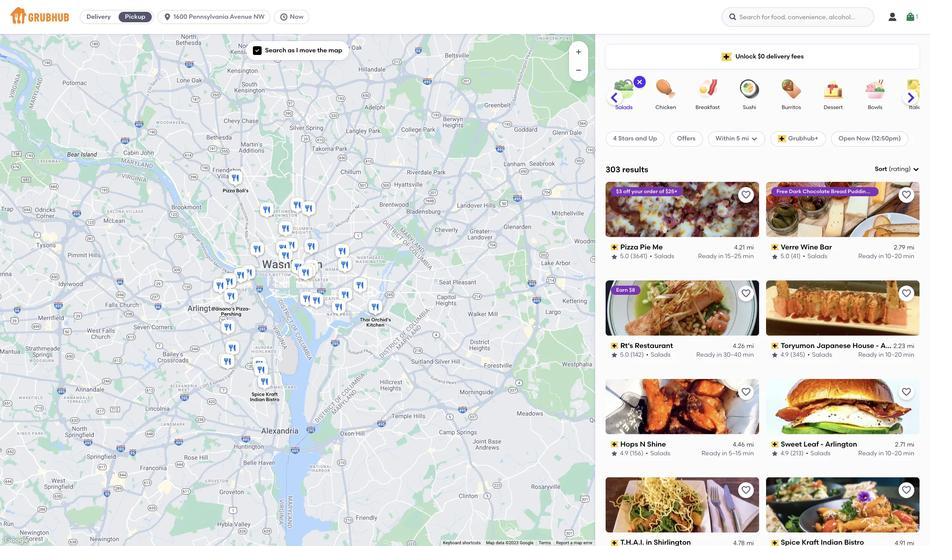 Task type: locate. For each thing, give the bounding box(es) containing it.
emmy squared image
[[330, 299, 348, 318]]

5.0 for pizza pie me
[[621, 253, 630, 260]]

min for pizza pie me
[[743, 253, 755, 260]]

of left the $15+
[[911, 188, 916, 195]]

error
[[584, 541, 593, 546]]

1 vertical spatial -
[[821, 440, 824, 448]]

grubhub plus flag logo image left unlock
[[722, 53, 733, 61]]

star icon image left 5.0 (41) at right
[[772, 253, 779, 260]]

salads down "japanese"
[[813, 351, 833, 359]]

star icon image left the 5.0 (3641) on the right top
[[611, 253, 618, 260]]

unlock $0 delivery fees
[[736, 53, 804, 60]]

-
[[877, 342, 880, 350], [821, 440, 824, 448]]

1
[[917, 13, 919, 20]]

0 horizontal spatial order
[[645, 188, 658, 195]]

Search for food, convenience, alcohol... search field
[[722, 7, 875, 27]]

1 horizontal spatial map
[[574, 541, 583, 546]]

svg image
[[906, 12, 917, 22], [280, 13, 288, 21], [729, 13, 738, 21], [255, 48, 260, 53], [913, 166, 920, 173]]

ready for rt's restaurant
[[697, 351, 716, 359]]

verre wine bar
[[781, 243, 833, 251]]

0 horizontal spatial now
[[290, 13, 304, 21]]

1 ready in 10–20 min from the top
[[859, 253, 915, 260]]

• salads
[[650, 253, 675, 260], [804, 253, 828, 260], [647, 351, 671, 359], [808, 351, 833, 359], [646, 450, 671, 457], [807, 450, 831, 457]]

and
[[636, 135, 648, 142]]

shine
[[648, 440, 667, 448]]

ready in 10–20 min for toryumon japanese house - arlington
[[859, 351, 915, 359]]

keyboard shortcuts button
[[443, 540, 481, 546]]

4.9 left (345)
[[781, 351, 790, 359]]

in for pizza pie me
[[719, 253, 724, 260]]

save this restaurant image
[[741, 190, 752, 200], [902, 486, 913, 496]]

kraft
[[266, 392, 278, 398]]

• salads for n
[[646, 450, 671, 457]]

spice kraft indian bistro
[[250, 392, 279, 403]]

subscription pass image left 'toryumon'
[[772, 343, 780, 349]]

10–20
[[886, 253, 903, 260], [886, 351, 903, 359], [886, 450, 903, 457]]

t.h.a.i. in shirlington logo image
[[606, 478, 760, 533]]

kitchen
[[366, 323, 385, 328]]

min down 2.23 mi
[[904, 351, 915, 359]]

subscription pass image
[[611, 244, 619, 251], [772, 442, 780, 448], [772, 540, 780, 546]]

2.23 mi
[[894, 343, 915, 350]]

salads down sweet leaf - arlington
[[811, 450, 831, 457]]

none field containing sort
[[876, 165, 920, 174]]

mikko nordic fine food image
[[283, 237, 300, 256]]

0 vertical spatial ready in 10–20 min
[[859, 253, 915, 260]]

mi right 4.21
[[747, 244, 755, 251]]

open now (12:50pm)
[[839, 135, 902, 142]]

• salads down wine at the right of the page
[[804, 253, 828, 260]]

10–20 down 2.23
[[886, 351, 903, 359]]

pizza d'oro image
[[289, 196, 306, 216]]

2 ready in 10–20 min from the top
[[859, 351, 915, 359]]

mi for me
[[747, 244, 755, 251]]

0 horizontal spatial your
[[632, 188, 643, 195]]

subscription pass image for rt's restaurant
[[611, 343, 619, 349]]

0 vertical spatial map
[[329, 47, 343, 54]]

2 order from the left
[[896, 188, 910, 195]]

now right the open on the right top of the page
[[857, 135, 871, 142]]

$15+
[[918, 188, 929, 195]]

0 horizontal spatial of
[[660, 188, 665, 195]]

min down 4.26 mi
[[743, 351, 755, 359]]

0 vertical spatial subscription pass image
[[611, 244, 619, 251]]

restaurant
[[635, 342, 674, 350]]

dessert
[[824, 104, 844, 110]]

1 horizontal spatial now
[[857, 135, 871, 142]]

• salads down "japanese"
[[808, 351, 833, 359]]

star icon image left 4.9 (156)
[[611, 451, 618, 458]]

pizza left boli's
[[223, 188, 235, 194]]

• salads for leaf
[[807, 450, 831, 457]]

grubhub plus flag logo image left 'grubhub+'
[[778, 135, 787, 142]]

2 of from the left
[[911, 188, 916, 195]]

grubhub+
[[789, 135, 819, 142]]

verre
[[781, 243, 800, 251]]

0 horizontal spatial save this restaurant image
[[741, 190, 752, 200]]

• salads for pie
[[650, 253, 675, 260]]

ready in 10–20 min down 2.71
[[859, 450, 915, 457]]

salads down me
[[655, 253, 675, 260]]

in for rt's restaurant
[[717, 351, 723, 359]]

4.9 down sweet
[[781, 450, 790, 457]]

subscription pass image right error
[[611, 540, 619, 546]]

of left $25+
[[660, 188, 665, 195]]

$0
[[758, 53, 766, 60]]

3 ready in 10–20 min from the top
[[859, 450, 915, 457]]

dark
[[790, 188, 802, 195]]

2.71
[[896, 441, 906, 449]]

ready in 10–20 min down 2.23
[[859, 351, 915, 359]]

svg image inside now button
[[280, 13, 288, 21]]

terms
[[539, 541, 551, 546]]

your
[[632, 188, 643, 195], [884, 188, 895, 195]]

offers
[[678, 135, 696, 142]]

order left the $15+
[[896, 188, 910, 195]]

a
[[571, 541, 573, 546]]

mi right 2.23
[[908, 343, 915, 350]]

pizza pie me logo image
[[606, 182, 760, 237]]

(
[[890, 165, 892, 173]]

1 horizontal spatial arlington
[[881, 342, 913, 350]]

salads for me
[[655, 253, 675, 260]]

5.0 down the verre
[[781, 253, 790, 260]]

• for pie
[[650, 253, 653, 260]]

pizza up the 5.0 (3641) on the right top
[[621, 243, 639, 251]]

None field
[[876, 165, 920, 174]]

)
[[910, 165, 912, 173]]

wine
[[801, 243, 819, 251]]

• right (345)
[[808, 351, 811, 359]]

your right with
[[884, 188, 895, 195]]

• down 'hops n shine'
[[646, 450, 649, 457]]

salads down wine at the right of the page
[[808, 253, 828, 260]]

order left $25+
[[645, 188, 658, 195]]

1 vertical spatial grubhub plus flag logo image
[[778, 135, 787, 142]]

banana blossom bistro - union market dc image
[[334, 243, 351, 262]]

italian
[[910, 104, 926, 110]]

2 vertical spatial ready in 10–20 min
[[859, 450, 915, 457]]

• down rt's restaurant
[[647, 351, 649, 359]]

1 vertical spatial arlington
[[826, 440, 858, 448]]

1 horizontal spatial grubhub plus flag logo image
[[778, 135, 787, 142]]

5.0 left (3641)
[[621, 253, 630, 260]]

sort
[[876, 165, 888, 173]]

courthaus social image
[[221, 273, 238, 292]]

now inside now button
[[290, 13, 304, 21]]

subscription pass image
[[772, 244, 780, 251], [611, 343, 619, 349], [772, 343, 780, 349], [611, 442, 619, 448], [611, 540, 619, 546]]

shortcuts
[[463, 541, 481, 546]]

2 vertical spatial 10–20
[[886, 450, 903, 457]]

hops n shine logo image
[[606, 379, 760, 434]]

- right "leaf"
[[821, 440, 824, 448]]

• right (213)
[[807, 450, 809, 457]]

ready in 10–20 min for sweet leaf - arlington
[[859, 450, 915, 457]]

1 button
[[906, 9, 919, 25]]

save this restaurant button
[[739, 187, 755, 203], [899, 187, 915, 203], [739, 286, 755, 301], [899, 286, 915, 301], [739, 384, 755, 400], [899, 384, 915, 400], [739, 483, 755, 499], [899, 483, 915, 499]]

svg image inside 1 button
[[906, 12, 917, 22]]

arlington
[[881, 342, 913, 350], [826, 440, 858, 448]]

mi
[[742, 135, 750, 142], [747, 244, 755, 251], [908, 244, 915, 251], [747, 343, 755, 350], [908, 343, 915, 350], [747, 441, 755, 449], [908, 441, 915, 449]]

star icon image left 4.9 (213)
[[772, 451, 779, 458]]

1 horizontal spatial -
[[877, 342, 880, 350]]

(345)
[[791, 351, 806, 359]]

minus icon image
[[575, 66, 583, 75]]

svg image left 1600
[[163, 13, 172, 21]]

salads for bar
[[808, 253, 828, 260]]

star icon image for toryumon japanese house - arlington
[[772, 352, 779, 359]]

svg image right 5
[[751, 135, 758, 142]]

• for restaurant
[[647, 351, 649, 359]]

min down the 2.79 mi
[[904, 253, 915, 260]]

city sliders image
[[249, 240, 266, 260]]

major's image
[[336, 256, 354, 275]]

open
[[839, 135, 856, 142]]

your right off
[[632, 188, 643, 195]]

boli's
[[236, 188, 248, 194]]

0 horizontal spatial arlington
[[826, 440, 858, 448]]

• down pie
[[650, 253, 653, 260]]

mi right 4.46
[[747, 441, 755, 449]]

1 10–20 from the top
[[886, 253, 903, 260]]

mi right 4.26
[[747, 343, 755, 350]]

min down 4.21 mi
[[743, 253, 755, 260]]

star icon image left 5.0 (142)
[[611, 352, 618, 359]]

star icon image left 4.9 (345) on the bottom right of the page
[[772, 352, 779, 359]]

svg image for now
[[280, 13, 288, 21]]

thai orchid's kitchen image
[[367, 299, 384, 318]]

map right the
[[329, 47, 343, 54]]

mi right 5
[[742, 135, 750, 142]]

(156)
[[630, 450, 644, 457]]

salads
[[616, 104, 633, 110], [655, 253, 675, 260], [808, 253, 828, 260], [651, 351, 671, 359], [813, 351, 833, 359], [651, 450, 671, 457], [811, 450, 831, 457]]

• salads down shine
[[646, 450, 671, 457]]

star icon image for pizza pie me
[[611, 253, 618, 260]]

min down 4.46 mi
[[743, 450, 755, 457]]

0 vertical spatial -
[[877, 342, 880, 350]]

chicken image
[[651, 79, 682, 99]]

report a map error
[[557, 541, 593, 546]]

keyboard
[[443, 541, 462, 546]]

5–15
[[729, 450, 742, 457]]

subscription pass image for toryumon japanese house - arlington
[[772, 343, 780, 349]]

bub and pop's image
[[277, 247, 294, 266]]

arlington right house
[[881, 342, 913, 350]]

3 10–20 from the top
[[886, 450, 903, 457]]

spice
[[252, 392, 265, 398]]

chocolate
[[803, 188, 830, 195]]

0 vertical spatial 10–20
[[886, 253, 903, 260]]

mi for shine
[[747, 441, 755, 449]]

303
[[606, 164, 621, 174]]

1 vertical spatial 10–20
[[886, 351, 903, 359]]

10–20 down 2.71
[[886, 450, 903, 457]]

toryumon japanese house - arlington image
[[232, 267, 249, 286]]

2 vertical spatial subscription pass image
[[772, 540, 780, 546]]

pizza inside map region
[[223, 188, 235, 194]]

5.0 down rt's
[[621, 351, 630, 359]]

grubhub plus flag logo image for unlock $0 delivery fees
[[722, 53, 733, 61]]

le pain quotidien (clarendon blvd) image
[[211, 277, 229, 296]]

salads down shine
[[651, 450, 671, 457]]

now up i
[[290, 13, 304, 21]]

pudding
[[849, 188, 870, 195]]

5.0 (41)
[[781, 253, 801, 260]]

map
[[329, 47, 343, 54], [574, 541, 583, 546]]

grubhub plus flag logo image for grubhub+
[[778, 135, 787, 142]]

5.0 (3641)
[[621, 253, 648, 260]]

ready
[[699, 253, 718, 260], [859, 253, 878, 260], [697, 351, 716, 359], [859, 351, 878, 359], [702, 450, 721, 457], [859, 450, 878, 457]]

toryumon japanese house - arlington logo image
[[767, 280, 920, 336]]

mi for house
[[908, 343, 915, 350]]

2 your from the left
[[884, 188, 895, 195]]

star icon image for rt's restaurant
[[611, 352, 618, 359]]

0 vertical spatial now
[[290, 13, 304, 21]]

1 vertical spatial subscription pass image
[[772, 442, 780, 448]]

(12:50pm)
[[872, 135, 902, 142]]

(41)
[[792, 253, 801, 260]]

chipotle image
[[297, 264, 314, 283]]

1 horizontal spatial order
[[896, 188, 910, 195]]

star icon image
[[611, 253, 618, 260], [772, 253, 779, 260], [611, 352, 618, 359], [772, 352, 779, 359], [611, 451, 618, 458], [772, 451, 779, 458]]

paisano's
[[212, 307, 235, 312]]

arlington right "leaf"
[[826, 440, 858, 448]]

subscription pass image left the verre
[[772, 244, 780, 251]]

0 vertical spatial pizza
[[223, 188, 235, 194]]

• for leaf
[[807, 450, 809, 457]]

ready for sweet leaf - arlington
[[859, 450, 878, 457]]

grubhub plus flag logo image
[[722, 53, 733, 61], [778, 135, 787, 142]]

mi right 2.71
[[908, 441, 915, 449]]

4.9 down hops on the right bottom of the page
[[621, 450, 629, 457]]

search
[[265, 47, 286, 54]]

svg image left 1 button
[[888, 12, 899, 22]]

plus icon image
[[575, 48, 583, 56]]

the
[[318, 47, 327, 54]]

ichiban sushi & ramen image
[[217, 352, 234, 371]]

off
[[624, 188, 631, 195]]

1 vertical spatial ready in 10–20 min
[[859, 351, 915, 359]]

pizza pie me image
[[224, 340, 241, 359]]

• salads down sweet leaf - arlington
[[807, 450, 831, 457]]

mi right 2.79
[[908, 244, 915, 251]]

1 horizontal spatial pizza
[[621, 243, 639, 251]]

svg image
[[888, 12, 899, 22], [163, 13, 172, 21], [637, 79, 644, 86], [751, 135, 758, 142]]

svg image left chicken image
[[637, 79, 644, 86]]

sushi
[[744, 104, 757, 110]]

1 horizontal spatial of
[[911, 188, 916, 195]]

manny & olga's pizza - petworth image
[[300, 200, 317, 219]]

1 vertical spatial save this restaurant image
[[902, 486, 913, 496]]

lalibela image
[[303, 238, 320, 257]]

hipcityveg chinatown image
[[303, 258, 320, 278]]

ready in 10–20 min down 2.79
[[859, 253, 915, 260]]

proceed
[[776, 260, 801, 267]]

subscription pass image for pizza pie me
[[611, 244, 619, 251]]

2 10–20 from the top
[[886, 351, 903, 359]]

save this restaurant image for t.h.a.i. in shirlington logo
[[741, 486, 752, 496]]

1 horizontal spatial your
[[884, 188, 895, 195]]

min for verre wine bar
[[904, 253, 915, 260]]

min down the 2.71 mi
[[904, 450, 915, 457]]

bistro
[[266, 397, 279, 403]]

bread
[[832, 188, 847, 195]]

2.79
[[895, 244, 906, 251]]

(142)
[[631, 351, 644, 359]]

save this restaurant image
[[902, 190, 913, 200], [741, 288, 752, 299], [902, 288, 913, 299], [741, 387, 752, 397], [902, 387, 913, 397], [741, 486, 752, 496]]

subscription pass image left rt's
[[611, 343, 619, 349]]

0 horizontal spatial grubhub plus flag logo image
[[722, 53, 733, 61]]

1 your from the left
[[632, 188, 643, 195]]

in for hops n shine
[[723, 450, 728, 457]]

ready in 15–25 min
[[699, 253, 755, 260]]

pizza for pizza boli's
[[223, 188, 235, 194]]

• salads down me
[[650, 253, 675, 260]]

• right (41)
[[804, 253, 806, 260]]

1 vertical spatial pizza
[[621, 243, 639, 251]]

hops n shine image
[[252, 361, 270, 381]]

results
[[623, 164, 649, 174]]

burritos image
[[777, 79, 807, 99]]

of
[[660, 188, 665, 195], [911, 188, 916, 195]]

svg image for 1
[[906, 12, 917, 22]]

verre wine bar image
[[219, 272, 237, 291]]

• salads for japanese
[[808, 351, 833, 359]]

1 order from the left
[[645, 188, 658, 195]]

subscription pass image for verre wine bar
[[772, 244, 780, 251]]

salads for -
[[811, 450, 831, 457]]

0 horizontal spatial -
[[821, 440, 824, 448]]

map right a
[[574, 541, 583, 546]]

google
[[520, 541, 534, 546]]

0 horizontal spatial pizza
[[223, 188, 235, 194]]

now
[[290, 13, 304, 21], [857, 135, 871, 142]]

unlock
[[736, 53, 757, 60]]

sweetgreen image
[[274, 240, 292, 259]]

sushi image
[[735, 79, 765, 99]]

pizza
[[223, 188, 235, 194], [621, 243, 639, 251]]

- right house
[[877, 342, 880, 350]]

• salads down restaurant
[[647, 351, 671, 359]]

0 vertical spatial grubhub plus flag logo image
[[722, 53, 733, 61]]

pizza-
[[236, 307, 250, 312]]

burritos
[[782, 104, 802, 110]]

paisano's pizza-pershing image
[[222, 288, 240, 307]]

10–20 for verre wine bar
[[886, 253, 903, 260]]

subscription pass image left hops on the right bottom of the page
[[611, 442, 619, 448]]

save this restaurant image for 'toryumon japanese house - arlington logo'
[[902, 288, 913, 299]]

10–20 down 2.79
[[886, 253, 903, 260]]



Task type: describe. For each thing, give the bounding box(es) containing it.
delivery button
[[80, 10, 117, 24]]

chicken
[[656, 104, 677, 110]]

(213)
[[791, 450, 804, 457]]

italian image
[[903, 79, 931, 99]]

sweet
[[781, 440, 803, 448]]

i
[[296, 47, 298, 54]]

sweet leaf - arlington logo image
[[767, 379, 920, 434]]

momo navy yard image
[[308, 292, 325, 311]]

1600 pennsylvania avenue nw
[[174, 13, 265, 21]]

4 stars and up
[[614, 135, 658, 142]]

map region
[[0, 0, 685, 546]]

5.0 for rt's restaurant
[[621, 351, 630, 359]]

bowls
[[869, 104, 883, 110]]

1 of from the left
[[660, 188, 665, 195]]

panera bread image
[[240, 264, 257, 283]]

bar
[[821, 243, 833, 251]]

ready for toryumon japanese house - arlington
[[859, 351, 878, 359]]

2.23
[[894, 343, 906, 350]]

main navigation navigation
[[0, 0, 931, 34]]

salads down salads image
[[616, 104, 633, 110]]

15–25
[[726, 253, 742, 260]]

ready for verre wine bar
[[859, 253, 878, 260]]

within 5 mi
[[716, 135, 750, 142]]

orchid's
[[371, 317, 391, 323]]

report a map error link
[[557, 541, 593, 546]]

keyboard shortcuts
[[443, 541, 481, 546]]

star icon image for verre wine bar
[[772, 253, 779, 260]]

ready for hops n shine
[[702, 450, 721, 457]]

dessert image
[[819, 79, 849, 99]]

4.46 mi
[[733, 441, 755, 449]]

mi for bar
[[908, 244, 915, 251]]

1 horizontal spatial save this restaurant image
[[902, 486, 913, 496]]

with
[[871, 188, 882, 195]]

ready in 10–20 min for verre wine bar
[[859, 253, 915, 260]]

1 vertical spatial map
[[574, 541, 583, 546]]

avenue
[[230, 13, 252, 21]]

svg image for search as i move the map
[[255, 48, 260, 53]]

4.26 mi
[[733, 343, 755, 350]]

svg image inside 1600 pennsylvania avenue nw button
[[163, 13, 172, 21]]

4
[[614, 135, 617, 142]]

leaf
[[804, 440, 820, 448]]

in for sweet leaf - arlington
[[879, 450, 885, 457]]

10–20 for toryumon japanese house - arlington
[[886, 351, 903, 359]]

rt's restaurant image
[[251, 356, 268, 375]]

pizza boli's image
[[227, 169, 244, 189]]

1600
[[174, 13, 187, 21]]

0 vertical spatial arlington
[[881, 342, 913, 350]]

spice kraft indian bistro logo image
[[767, 478, 920, 533]]

pickup
[[125, 13, 146, 21]]

save this restaurant image for sweet leaf - arlington logo
[[902, 387, 913, 397]]

in for verre wine bar
[[879, 253, 885, 260]]

n
[[640, 440, 646, 448]]

nw
[[254, 13, 265, 21]]

bowls image
[[861, 79, 891, 99]]

toryumon japanese house - arlington
[[781, 342, 913, 350]]

breakfast image
[[693, 79, 724, 99]]

subscription pass image for sweet leaf - arlington
[[772, 442, 780, 448]]

salads down restaurant
[[651, 351, 671, 359]]

$8
[[630, 287, 636, 293]]

pizza boli's
[[223, 188, 248, 194]]

min for sweet leaf - arlington
[[904, 450, 915, 457]]

• for wine
[[804, 253, 806, 260]]

(3641)
[[631, 253, 648, 260]]

salads for shine
[[651, 450, 671, 457]]

min for hops n shine
[[743, 450, 755, 457]]

star icon image for hops n shine
[[611, 451, 618, 458]]

delivery
[[767, 53, 791, 60]]

lost dog cafe (columbia pike) image
[[219, 319, 237, 338]]

mi for -
[[908, 441, 915, 449]]

1 vertical spatial now
[[857, 135, 871, 142]]

in for toryumon japanese house - arlington
[[879, 351, 885, 359]]

salads image
[[609, 79, 640, 99]]

save this restaurant image for hops n shine logo
[[741, 387, 752, 397]]

©2023
[[506, 541, 519, 546]]

4.9 for hops n shine
[[621, 450, 629, 457]]

rt's
[[621, 342, 634, 350]]

sweet leaf - arlington image
[[221, 272, 239, 291]]

checkout
[[810, 260, 839, 267]]

pizza for pizza pie me
[[621, 243, 639, 251]]

taqueria al lado image
[[277, 220, 294, 239]]

• for n
[[646, 450, 649, 457]]

sweet leaf - arlington
[[781, 440, 858, 448]]

fresh med image
[[258, 201, 276, 220]]

t.h.a.i. in shirlington image
[[219, 353, 236, 372]]

to
[[802, 260, 809, 267]]

pizza pie me
[[621, 243, 663, 251]]

as
[[288, 47, 295, 54]]

search as i move the map
[[265, 47, 343, 54]]

4.9 for sweet leaf - arlington
[[781, 450, 790, 457]]

ambar image
[[337, 286, 354, 305]]

delivery
[[87, 13, 111, 21]]

house
[[853, 342, 875, 350]]

• salads for restaurant
[[647, 351, 671, 359]]

4.21
[[735, 244, 745, 251]]

free
[[777, 188, 788, 195]]

up
[[649, 135, 658, 142]]

earn $8
[[617, 287, 636, 293]]

pickup button
[[117, 10, 154, 24]]

• for japanese
[[808, 351, 811, 359]]

sort ( rating )
[[876, 165, 912, 173]]

rating
[[892, 165, 910, 173]]

hops n shine
[[621, 440, 667, 448]]

• salads for wine
[[804, 253, 828, 260]]

potbelly sandwich works image
[[290, 258, 307, 278]]

verre wine bar logo image
[[767, 182, 920, 237]]

stars
[[619, 135, 634, 142]]

report
[[557, 541, 570, 546]]

map
[[486, 541, 495, 546]]

google image
[[2, 535, 31, 546]]

grazie grazie image
[[298, 290, 316, 309]]

2.71 mi
[[896, 441, 915, 449]]

subway® image
[[300, 262, 317, 281]]

min for toryumon japanese house - arlington
[[904, 351, 915, 359]]

star icon image for sweet leaf - arlington
[[772, 451, 779, 458]]

4.26
[[733, 343, 745, 350]]

0 horizontal spatial map
[[329, 47, 343, 54]]

ready for pizza pie me
[[699, 253, 718, 260]]

rt's restaurant logo image
[[606, 280, 760, 336]]

thai
[[360, 317, 370, 323]]

free dark chocolate bread pudding with your order of $15+
[[777, 188, 929, 195]]

4.9 (156)
[[621, 450, 644, 457]]

5.0 for verre wine bar
[[781, 253, 790, 260]]

within
[[716, 135, 736, 142]]

pennsylvania
[[189, 13, 229, 21]]

4.9 for toryumon japanese house - arlington
[[781, 351, 790, 359]]

30–40
[[724, 351, 742, 359]]

mandarin carry out image
[[352, 277, 369, 296]]

0 vertical spatial save this restaurant image
[[741, 190, 752, 200]]

min for rt's restaurant
[[743, 351, 755, 359]]

data
[[496, 541, 505, 546]]

fees
[[792, 53, 804, 60]]

me
[[653, 243, 663, 251]]

ready in 5–15 min
[[702, 450, 755, 457]]

earn
[[617, 287, 628, 293]]

toryumon
[[781, 342, 815, 350]]

spice kraft indian bistro image
[[256, 373, 273, 392]]

10–20 for sweet leaf - arlington
[[886, 450, 903, 457]]

2.79 mi
[[895, 244, 915, 251]]

subscription pass image for hops n shine
[[611, 442, 619, 448]]

salads for house
[[813, 351, 833, 359]]

1600 pennsylvania avenue nw button
[[158, 10, 274, 24]]



Task type: vqa. For each thing, say whether or not it's contained in the screenshot.
"Google"
yes



